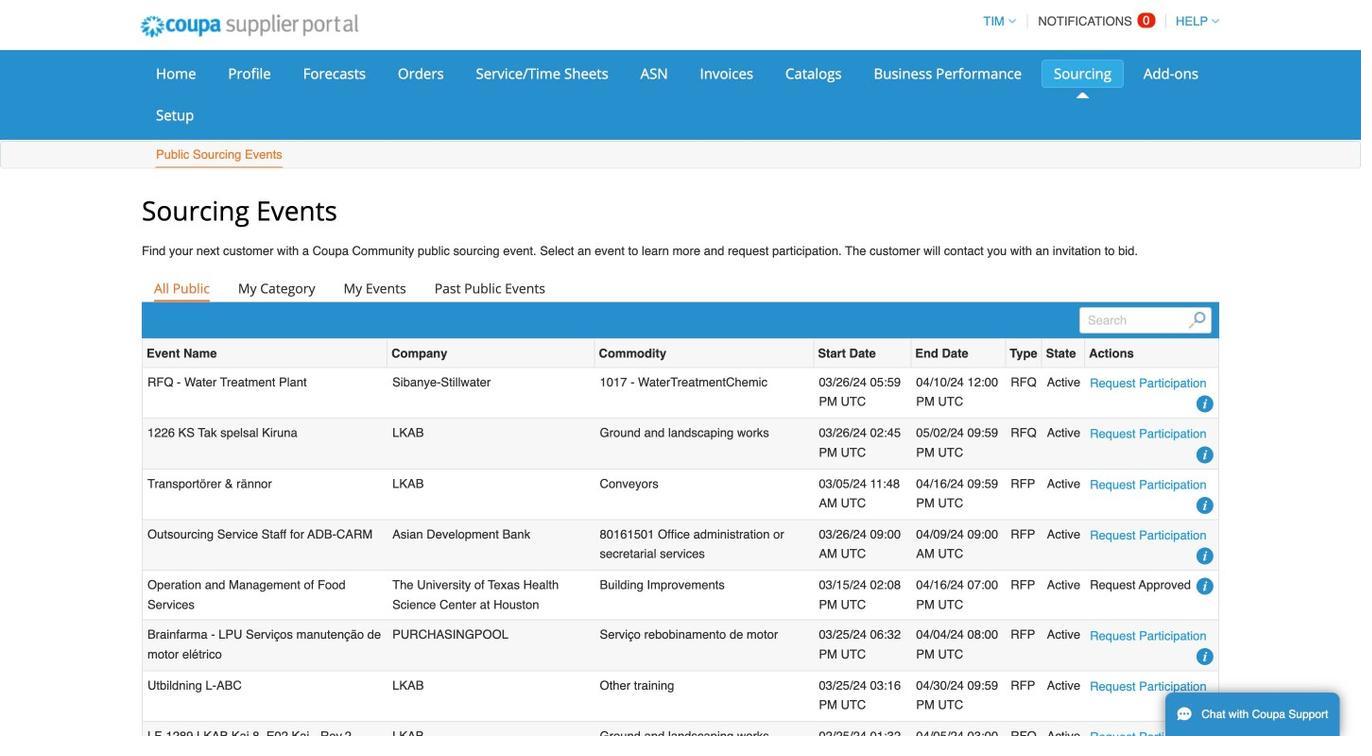 Task type: vqa. For each thing, say whether or not it's contained in the screenshot.
Navigation
yes



Task type: locate. For each thing, give the bounding box(es) containing it.
search image
[[1189, 312, 1206, 329]]

Search text field
[[1080, 307, 1212, 334]]

navigation
[[975, 3, 1220, 40]]

tab list
[[142, 275, 1220, 302]]



Task type: describe. For each thing, give the bounding box(es) containing it.
coupa supplier portal image
[[128, 3, 371, 50]]



